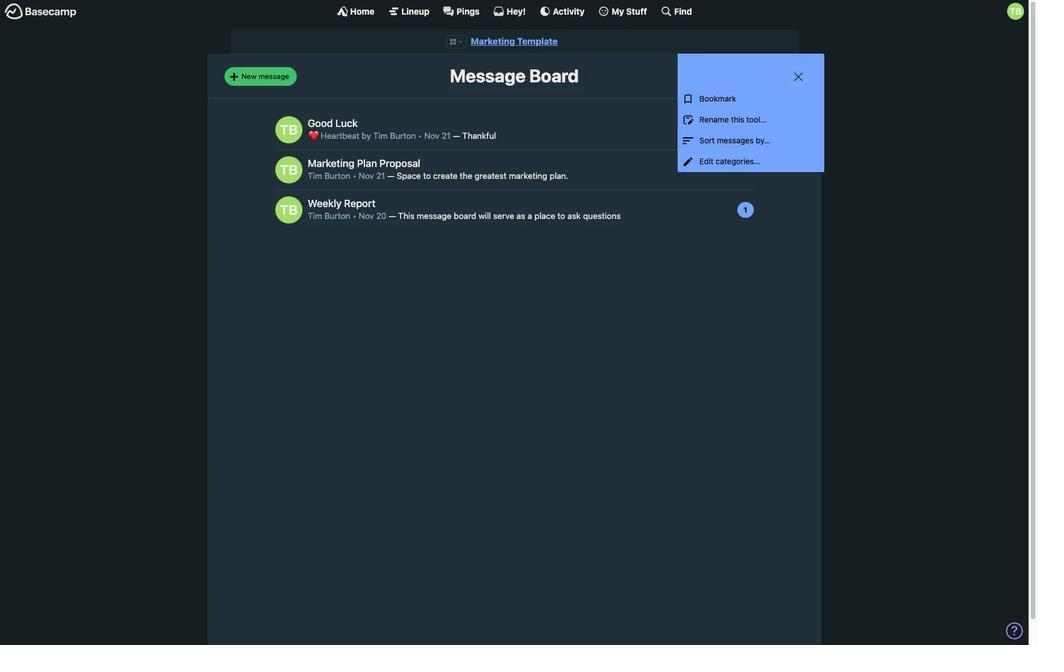 Task type: locate. For each thing, give the bounding box(es) containing it.
marketing down the heartbeat
[[308, 158, 355, 170]]

marketing inside marketing plan proposal tim burton • nov 21 —           space to create the greatest marketing plan.
[[308, 158, 355, 170]]

21 left thankful
[[442, 131, 451, 141]]

• inside marketing plan proposal tim burton • nov 21 —           space to create the greatest marketing plan.
[[353, 171, 357, 181]]

— left thankful
[[453, 131, 460, 141]]

lineup
[[402, 6, 430, 16]]

0 vertical spatial marketing
[[471, 36, 515, 46]]

place
[[535, 211, 556, 221]]

0 horizontal spatial to
[[423, 171, 431, 181]]

my stuff button
[[599, 6, 648, 17]]

0 vertical spatial to
[[423, 171, 431, 181]]

2 vertical spatial nov
[[359, 211, 374, 221]]

— right 20 on the top
[[389, 211, 396, 221]]

0 vertical spatial tim
[[374, 131, 388, 141]]

tim right "by"
[[374, 131, 388, 141]]

• inside good luck ❤️ heartbeat by              tim burton • nov 21 —           thankful
[[418, 131, 422, 141]]

• up "report"
[[353, 171, 357, 181]]

1 vertical spatial 21
[[377, 171, 385, 181]]

2 vertical spatial tim
[[308, 211, 322, 221]]

new
[[242, 72, 257, 81]]

marketing for plan
[[308, 158, 355, 170]]

1 horizontal spatial nov 21 element
[[425, 131, 451, 141]]

burton up proposal
[[390, 131, 416, 141]]

1 vertical spatial message
[[417, 211, 452, 221]]

—
[[453, 131, 460, 141], [388, 171, 395, 181], [389, 211, 396, 221]]

1 vertical spatial nov
[[359, 171, 374, 181]]

proposal
[[380, 158, 421, 170]]

1 horizontal spatial message
[[417, 211, 452, 221]]

tim burton image for marketing
[[275, 156, 302, 183]]

nov 20 element
[[359, 211, 387, 221]]

• down "report"
[[353, 211, 357, 221]]

as
[[517, 211, 526, 221]]

sort messages by… link
[[678, 130, 825, 151]]

tim inside marketing plan proposal tim burton • nov 21 —           space to create the greatest marketing plan.
[[308, 171, 322, 181]]

1 vertical spatial tim burton image
[[275, 156, 302, 183]]

21 down plan
[[377, 171, 385, 181]]

marketing template link
[[471, 36, 558, 46]]

2 vertical spatial •
[[353, 211, 357, 221]]

message right this
[[417, 211, 452, 221]]

message inside weekly report tim burton • nov 20 —           this message board will serve as a place to ask questions
[[417, 211, 452, 221]]

0 horizontal spatial nov 21 element
[[359, 171, 385, 181]]

1 vertical spatial to
[[558, 211, 566, 221]]

new message link
[[224, 67, 297, 86]]

1 vertical spatial —
[[388, 171, 395, 181]]

marketing for template
[[471, 36, 515, 46]]

0 horizontal spatial 21
[[377, 171, 385, 181]]

nov
[[425, 131, 440, 141], [359, 171, 374, 181], [359, 211, 374, 221]]

marketing down hey! popup button
[[471, 36, 515, 46]]

0 vertical spatial —
[[453, 131, 460, 141]]

burton inside good luck ❤️ heartbeat by              tim burton • nov 21 —           thankful
[[390, 131, 416, 141]]

2 vertical spatial —
[[389, 211, 396, 221]]

0 vertical spatial nov 21 element
[[425, 131, 451, 141]]

edit
[[700, 156, 714, 166]]

this
[[732, 115, 745, 124]]

1 tim burton image from the top
[[275, 116, 302, 143]]

tim down weekly
[[308, 211, 322, 221]]

my
[[612, 6, 625, 16]]

1 vertical spatial burton
[[325, 171, 351, 181]]

0 horizontal spatial marketing
[[308, 158, 355, 170]]

space
[[397, 171, 421, 181]]

nov 21 element down plan
[[359, 171, 385, 181]]

heartbeat
[[321, 131, 360, 141]]

burton
[[390, 131, 416, 141], [325, 171, 351, 181], [325, 211, 351, 221]]

nov up marketing plan proposal tim burton • nov 21 —           space to create the greatest marketing plan.
[[425, 131, 440, 141]]

— down proposal
[[388, 171, 395, 181]]

marketing
[[509, 171, 548, 181]]

1 horizontal spatial marketing
[[471, 36, 515, 46]]

activity
[[553, 6, 585, 16]]

activity link
[[540, 6, 585, 17]]

nov 21 element
[[425, 131, 451, 141], [359, 171, 385, 181]]

sort messages by…
[[700, 136, 771, 145]]

to left ask
[[558, 211, 566, 221]]

plan.
[[550, 171, 569, 181]]

0 vertical spatial message
[[259, 72, 289, 81]]

nov inside good luck ❤️ heartbeat by              tim burton • nov 21 —           thankful
[[425, 131, 440, 141]]

greatest
[[475, 171, 507, 181]]

nov down "report"
[[359, 211, 374, 221]]

message
[[259, 72, 289, 81], [417, 211, 452, 221]]

to
[[423, 171, 431, 181], [558, 211, 566, 221]]

1 vertical spatial nov 21 element
[[359, 171, 385, 181]]

burton up weekly
[[325, 171, 351, 181]]

marketing
[[471, 36, 515, 46], [308, 158, 355, 170]]

template
[[518, 36, 558, 46]]

0 vertical spatial •
[[418, 131, 422, 141]]

1 vertical spatial •
[[353, 171, 357, 181]]

0 vertical spatial tim burton image
[[275, 116, 302, 143]]

this
[[398, 211, 415, 221]]

2 vertical spatial tim burton image
[[275, 196, 302, 223]]

1 horizontal spatial to
[[558, 211, 566, 221]]

burton down weekly
[[325, 211, 351, 221]]

0 vertical spatial 21
[[442, 131, 451, 141]]

nov 21 element up marketing plan proposal tim burton • nov 21 —           space to create the greatest marketing plan.
[[425, 131, 451, 141]]

tim
[[374, 131, 388, 141], [308, 171, 322, 181], [308, 211, 322, 221]]

find
[[675, 6, 693, 16]]

nov 21 element for plan
[[359, 171, 385, 181]]

0 horizontal spatial message
[[259, 72, 289, 81]]

to right space
[[423, 171, 431, 181]]

nov down plan
[[359, 171, 374, 181]]

❤️
[[308, 131, 319, 141]]

message right new
[[259, 72, 289, 81]]

marketing plan proposal tim burton • nov 21 —           space to create the greatest marketing plan.
[[308, 158, 569, 181]]

21
[[442, 131, 451, 141], [377, 171, 385, 181]]

message
[[450, 65, 526, 87]]

rename
[[700, 115, 729, 124]]

messages
[[717, 136, 754, 145]]

categories…
[[716, 156, 761, 166]]

1 vertical spatial marketing
[[308, 158, 355, 170]]

1 horizontal spatial 21
[[442, 131, 451, 141]]

bookmark
[[700, 94, 737, 104]]

0 vertical spatial nov
[[425, 131, 440, 141]]

2 tim burton image from the top
[[275, 156, 302, 183]]

tim burton image
[[275, 116, 302, 143], [275, 156, 302, 183], [275, 196, 302, 223]]

• up proposal
[[418, 131, 422, 141]]

1 vertical spatial tim
[[308, 171, 322, 181]]

by
[[362, 131, 371, 141]]

3 tim burton image from the top
[[275, 196, 302, 223]]

nov inside weekly report tim burton • nov 20 —           this message board will serve as a place to ask questions
[[359, 211, 374, 221]]

board
[[454, 211, 477, 221]]

edit categories…
[[700, 156, 761, 166]]

board
[[530, 65, 579, 87]]

tim up weekly
[[308, 171, 322, 181]]

weekly report tim burton • nov 20 —           this message board will serve as a place to ask questions
[[308, 198, 621, 221]]

home link
[[337, 6, 375, 17]]

2 vertical spatial burton
[[325, 211, 351, 221]]

0 vertical spatial burton
[[390, 131, 416, 141]]

will
[[479, 211, 491, 221]]

•
[[418, 131, 422, 141], [353, 171, 357, 181], [353, 211, 357, 221]]



Task type: vqa. For each thing, say whether or not it's contained in the screenshot.
Good Luck ❤️ Heartbeat by              Tim Burton • Nov 21 —           Thankful
yes



Task type: describe. For each thing, give the bounding box(es) containing it.
a
[[528, 211, 533, 221]]

nov inside marketing plan proposal tim burton • nov 21 —           space to create the greatest marketing plan.
[[359, 171, 374, 181]]

edit categories… link
[[678, 151, 825, 172]]

create
[[433, 171, 458, 181]]

tim burton image for good
[[275, 116, 302, 143]]

bookmark link
[[678, 89, 825, 110]]

pings button
[[443, 6, 480, 17]]

tim inside weekly report tim burton • nov 20 —           this message board will serve as a place to ask questions
[[308, 211, 322, 221]]

1
[[744, 205, 748, 214]]

• inside weekly report tim burton • nov 20 —           this message board will serve as a place to ask questions
[[353, 211, 357, 221]]

21 inside marketing plan proposal tim burton • nov 21 —           space to create the greatest marketing plan.
[[377, 171, 385, 181]]

find button
[[661, 6, 693, 17]]

pings
[[457, 6, 480, 16]]

my stuff
[[612, 6, 648, 16]]

21 inside good luck ❤️ heartbeat by              tim burton • nov 21 —           thankful
[[442, 131, 451, 141]]

questions
[[584, 211, 621, 221]]

to inside weekly report tim burton • nov 20 —           this message board will serve as a place to ask questions
[[558, 211, 566, 221]]

by…
[[756, 136, 771, 145]]

main element
[[0, 0, 1029, 22]]

sort
[[700, 136, 715, 145]]

hey!
[[507, 6, 526, 16]]

weekly
[[308, 198, 342, 210]]

good
[[308, 118, 333, 129]]

burton inside weekly report tim burton • nov 20 —           this message board will serve as a place to ask questions
[[325, 211, 351, 221]]

tool…
[[747, 115, 767, 124]]

rename this tool…
[[700, 115, 767, 124]]

thankful
[[463, 131, 496, 141]]

to inside marketing plan proposal tim burton • nov 21 —           space to create the greatest marketing plan.
[[423, 171, 431, 181]]

message board
[[450, 65, 579, 87]]

plan
[[357, 158, 377, 170]]

20
[[377, 211, 387, 221]]

luck
[[336, 118, 358, 129]]

burton inside marketing plan proposal tim burton • nov 21 —           space to create the greatest marketing plan.
[[325, 171, 351, 181]]

the
[[460, 171, 473, 181]]

tim burton image for weekly
[[275, 196, 302, 223]]

rename this tool… link
[[678, 110, 825, 130]]

marketing template
[[471, 36, 558, 46]]

— inside marketing plan proposal tim burton • nov 21 —           space to create the greatest marketing plan.
[[388, 171, 395, 181]]

— inside weekly report tim burton • nov 20 —           this message board will serve as a place to ask questions
[[389, 211, 396, 221]]

ask
[[568, 211, 581, 221]]

tim burton image
[[1008, 3, 1025, 20]]

— inside good luck ❤️ heartbeat by              tim burton • nov 21 —           thankful
[[453, 131, 460, 141]]

home
[[350, 6, 375, 16]]

good luck ❤️ heartbeat by              tim burton • nov 21 —           thankful
[[308, 118, 496, 141]]

report
[[344, 198, 376, 210]]

new message
[[242, 72, 289, 81]]

lineup link
[[388, 6, 430, 17]]

nov 21 element for luck
[[425, 131, 451, 141]]

switch accounts image
[[5, 3, 77, 20]]

serve
[[494, 211, 515, 221]]

stuff
[[627, 6, 648, 16]]

hey! button
[[493, 6, 526, 17]]

1 link
[[738, 202, 754, 218]]

tim inside good luck ❤️ heartbeat by              tim burton • nov 21 —           thankful
[[374, 131, 388, 141]]



